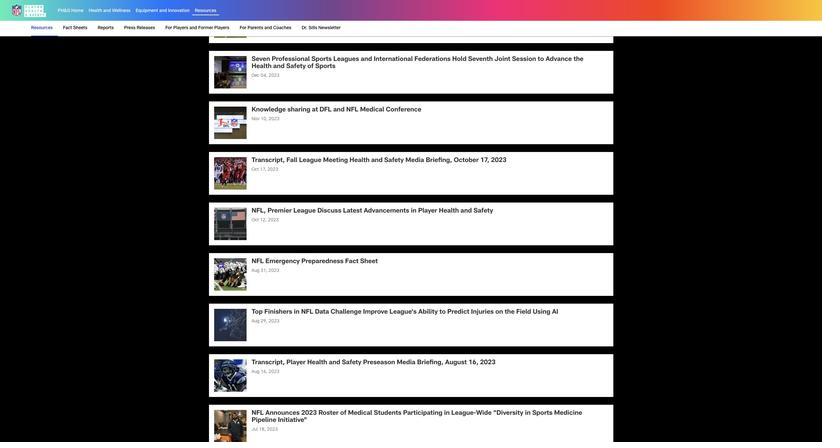 Task type: vqa. For each thing, say whether or not it's contained in the screenshot.
'Your Privacy Choices'
no



Task type: locate. For each thing, give the bounding box(es) containing it.
sills
[[309, 26, 318, 30]]

for for for parents and coaches
[[240, 26, 247, 30]]

experts
[[292, 6, 315, 12]]

12,
[[260, 218, 267, 223]]

medical
[[266, 6, 290, 12], [360, 107, 385, 113], [348, 411, 373, 417]]

ph&s
[[58, 9, 70, 13]]

2023 for seven professional sports leagues and international federations hold seventh joint session to advance the health and safety of sports
[[269, 73, 280, 78]]

federations
[[415, 56, 451, 63]]

aug 29, 2023
[[252, 319, 280, 324]]

0 horizontal spatial conference
[[386, 107, 422, 113]]

briefing, left october
[[426, 158, 453, 164]]

aug left 29,
[[252, 319, 260, 324]]

knowledge
[[252, 107, 286, 113]]

initiative"
[[278, 418, 307, 424]]

of inside 'nfl announces 2023 roster of medical students participating in league-wide "diversity in sports medicine pipeline initiative"'
[[341, 411, 347, 417]]

bengals tn image
[[214, 258, 247, 291]]

1 horizontal spatial of
[[341, 411, 347, 417]]

the
[[574, 56, 584, 63], [505, 309, 515, 316]]

the right "advance" on the right top
[[574, 56, 584, 63]]

2 aug from the top
[[252, 319, 260, 324]]

1 vertical spatial dec
[[252, 73, 260, 78]]

discuss
[[318, 208, 342, 215]]

resources link down player health and safety logo
[[31, 21, 55, 36]]

announces
[[266, 411, 300, 417]]

0 horizontal spatial 17,
[[260, 168, 266, 172]]

0 vertical spatial resources
[[195, 9, 217, 13]]

1 vertical spatial transcript,
[[252, 360, 285, 366]]

using
[[533, 309, 551, 316]]

equipment and innovation link
[[136, 9, 190, 13]]

nfl medical experts take part in emerson health's concussion diagnosis and management conference
[[252, 6, 569, 12]]

dec left 08, on the top left of page
[[252, 16, 260, 20]]

the inside seven professional sports leagues and international federations hold seventh joint session to advance the health and safety of sports
[[574, 56, 584, 63]]

fact left sheet
[[346, 259, 359, 265]]

dec
[[252, 16, 260, 20], [252, 73, 260, 78]]

nfl, premier league discuss latest advancements in player health and safety
[[252, 208, 495, 215]]

of
[[308, 63, 314, 70], [341, 411, 347, 417]]

2 transcript, from the top
[[252, 360, 285, 366]]

1 horizontal spatial to
[[538, 56, 545, 63]]

dec left 04,
[[252, 73, 260, 78]]

1 horizontal spatial players
[[215, 26, 230, 30]]

the right on
[[505, 309, 515, 316]]

resources for the bottom resources link
[[31, 26, 53, 30]]

league right fall
[[299, 158, 322, 164]]

oct for transcript,
[[252, 168, 259, 172]]

advance
[[546, 56, 573, 63]]

preseason
[[363, 360, 396, 366]]

resources up former
[[195, 9, 217, 13]]

oct
[[252, 168, 259, 172], [252, 218, 259, 223]]

2023 for knowledge sharing at dfl and nfl medical conference
[[269, 117, 280, 122]]

1 horizontal spatial fact
[[346, 259, 359, 265]]

2 players from the left
[[215, 26, 230, 30]]

medical inside 'nfl announces 2023 roster of medical students participating in league-wide "diversity in sports medicine pipeline initiative"'
[[348, 411, 373, 417]]

sports down leagues
[[316, 63, 336, 70]]

0 horizontal spatial of
[[308, 63, 314, 70]]

0 vertical spatial aug
[[252, 269, 260, 273]]

0 horizontal spatial resources
[[31, 26, 53, 30]]

2 dec from the top
[[252, 73, 260, 78]]

0 horizontal spatial 16,
[[261, 370, 268, 375]]

1 vertical spatial aug
[[252, 319, 260, 324]]

nfl up pipeline
[[252, 411, 264, 417]]

0 vertical spatial 17,
[[481, 158, 490, 164]]

for down equipment and innovation link
[[166, 26, 172, 30]]

1 horizontal spatial resources
[[195, 9, 217, 13]]

resources link
[[195, 9, 217, 13], [31, 21, 55, 36]]

fact sheets link
[[61, 21, 90, 36]]

league's
[[390, 309, 417, 316]]

players
[[173, 26, 188, 30], [215, 26, 230, 30]]

16,
[[469, 360, 479, 366], [261, 370, 268, 375]]

nfl for nfl announces 2023 roster of medical students participating in league-wide "diversity in sports medicine pipeline initiative"
[[252, 411, 264, 417]]

1 horizontal spatial conference
[[534, 6, 569, 12]]

2 oct from the top
[[252, 218, 259, 223]]

of down professional
[[308, 63, 314, 70]]

1 horizontal spatial the
[[574, 56, 584, 63]]

for inside 'link'
[[166, 26, 172, 30]]

aug for top
[[252, 319, 260, 324]]

0 vertical spatial medical
[[266, 6, 290, 12]]

aug
[[252, 269, 260, 273], [252, 319, 260, 324], [252, 370, 260, 375]]

0 horizontal spatial player
[[287, 360, 306, 366]]

dec for seven professional sports leagues and international federations hold seventh joint session to advance the health and safety of sports
[[252, 73, 260, 78]]

2 vertical spatial medical
[[348, 411, 373, 417]]

participating
[[404, 411, 443, 417]]

predict
[[448, 309, 470, 316]]

safety
[[287, 63, 306, 70], [385, 158, 404, 164], [474, 208, 494, 215], [342, 360, 362, 366]]

leagues
[[334, 56, 359, 63]]

banner
[[0, 0, 823, 36]]

sports left leagues
[[312, 56, 332, 63]]

preparedness
[[302, 259, 344, 265]]

in left league-
[[445, 411, 450, 417]]

10,
[[261, 117, 268, 122]]

transcript, up the oct 17, 2023
[[252, 158, 285, 164]]

1 vertical spatial medical
[[360, 107, 385, 113]]

1 vertical spatial 16,
[[261, 370, 268, 375]]

1 for from the left
[[166, 26, 172, 30]]

emerson
[[354, 6, 381, 12]]

0 horizontal spatial fact
[[63, 26, 72, 30]]

1 vertical spatial fact
[[346, 259, 359, 265]]

1 vertical spatial to
[[440, 309, 446, 316]]

0 vertical spatial of
[[308, 63, 314, 70]]

league
[[299, 158, 322, 164], [294, 208, 316, 215]]

top finishers in nfl data challenge improve league's ability to predict injuries on the field using ai
[[252, 309, 559, 316]]

1 vertical spatial oct
[[252, 218, 259, 223]]

sports
[[312, 56, 332, 63], [316, 63, 336, 70], [533, 411, 553, 417]]

29,
[[261, 319, 268, 324]]

1 horizontal spatial 16,
[[469, 360, 479, 366]]

0 horizontal spatial to
[[440, 309, 446, 316]]

_original image
[[214, 309, 247, 341]]

17,
[[481, 158, 490, 164], [260, 168, 266, 172]]

nfl
[[252, 6, 264, 12], [347, 107, 359, 113], [252, 259, 264, 265], [301, 309, 314, 316], [252, 411, 264, 417]]

in
[[347, 6, 352, 12], [411, 208, 417, 215], [294, 309, 300, 316], [445, 411, 450, 417], [526, 411, 531, 417]]

1 horizontal spatial for
[[240, 26, 247, 30]]

league for premier
[[294, 208, 316, 215]]

1 aug from the top
[[252, 269, 260, 273]]

players down innovation
[[173, 26, 188, 30]]

2 for from the left
[[240, 26, 247, 30]]

0 vertical spatial conference
[[534, 6, 569, 12]]

banner containing ph&s home
[[0, 0, 823, 36]]

0 vertical spatial player
[[419, 208, 438, 215]]

premier
[[268, 208, 292, 215]]

nfl up 31, in the left of the page
[[252, 259, 264, 265]]

dec 08, 2023
[[252, 16, 280, 20]]

players right former
[[215, 26, 230, 30]]

for players and former players
[[166, 26, 230, 30]]

0 horizontal spatial players
[[173, 26, 188, 30]]

to right ability
[[440, 309, 446, 316]]

and
[[479, 6, 490, 12], [103, 9, 111, 13], [159, 9, 167, 13], [190, 26, 197, 30], [265, 26, 272, 30], [361, 56, 373, 63], [274, 63, 285, 70], [334, 107, 345, 113], [372, 158, 383, 164], [461, 208, 472, 215], [329, 360, 341, 366]]

aug for nfl
[[252, 269, 260, 273]]

transcript, up aug 16, 2023
[[252, 360, 285, 366]]

player
[[419, 208, 438, 215], [287, 360, 306, 366]]

1 vertical spatial sports
[[316, 63, 336, 70]]

aug left 31, in the left of the page
[[252, 269, 260, 273]]

2023 for nfl emergency preparedness fact sheet
[[269, 269, 280, 273]]

0 vertical spatial sports
[[312, 56, 332, 63]]

aug 31, 2023
[[252, 269, 280, 273]]

wellness
[[112, 9, 131, 13]]

take
[[317, 6, 331, 12]]

1 vertical spatial the
[[505, 309, 515, 316]]

1 vertical spatial player
[[287, 360, 306, 366]]

1 vertical spatial conference
[[386, 107, 422, 113]]

to right session
[[538, 56, 545, 63]]

1 dec from the top
[[252, 16, 260, 20]]

oct right kansas city chiefs wide receiver rashee rice runs during in nfl football game against the denver broncos thursday, oct. 12, 2023 in kansas city, mo. (ap photo/ed zurga)
[[252, 168, 259, 172]]

0 horizontal spatial the
[[505, 309, 515, 316]]

roster
[[319, 411, 339, 417]]

1 transcript, from the top
[[252, 158, 285, 164]]

2023 for nfl announces 2023 roster of medical students participating in league-wide "diversity in sports medicine pipeline initiative"
[[267, 428, 278, 432]]

0 horizontal spatial for
[[166, 26, 172, 30]]

hold
[[453, 56, 467, 63]]

0 horizontal spatial resources link
[[31, 21, 55, 36]]

0 vertical spatial briefing,
[[426, 158, 453, 164]]

0 vertical spatial transcript,
[[252, 158, 285, 164]]

1 oct from the top
[[252, 168, 259, 172]]

fact
[[63, 26, 72, 30], [346, 259, 359, 265]]

0 vertical spatial fact
[[63, 26, 72, 30]]

0 vertical spatial oct
[[252, 168, 259, 172]]

for inside "link"
[[240, 26, 247, 30]]

1 vertical spatial resources
[[31, 26, 53, 30]]

1 horizontal spatial 17,
[[481, 158, 490, 164]]

aug right parsons training camp image
[[252, 370, 260, 375]]

0 vertical spatial the
[[574, 56, 584, 63]]

meeting
[[323, 158, 348, 164]]

on
[[496, 309, 504, 316]]

2 vertical spatial sports
[[533, 411, 553, 417]]

1 vertical spatial of
[[341, 411, 347, 417]]

knowledge sharing at dfl and nfl medical conference
[[252, 107, 424, 113]]

sheet
[[361, 259, 378, 265]]

briefing, left august
[[418, 360, 444, 366]]

to
[[538, 56, 545, 63], [440, 309, 446, 316]]

2023 for nfl medical experts take part in emerson health's concussion diagnosis and management conference
[[269, 16, 280, 20]]

1 vertical spatial 17,
[[260, 168, 266, 172]]

health and wellness link
[[89, 9, 131, 13]]

equipment
[[136, 9, 158, 13]]

1 vertical spatial league
[[294, 208, 316, 215]]

and inside "link"
[[265, 26, 272, 30]]

nfl left data at the left bottom of the page
[[301, 309, 314, 316]]

briefing,
[[426, 158, 453, 164], [418, 360, 444, 366]]

health inside seven professional sports leagues and international federations hold seventh joint session to advance the health and safety of sports
[[252, 63, 272, 70]]

0 vertical spatial to
[[538, 56, 545, 63]]

former
[[198, 26, 213, 30]]

in right finishers
[[294, 309, 300, 316]]

0 vertical spatial league
[[299, 158, 322, 164]]

innovation
[[168, 9, 190, 13]]

concussion
[[410, 6, 446, 12]]

of right roster
[[341, 411, 347, 417]]

oct for nfl,
[[252, 218, 259, 223]]

oct left 12,
[[252, 218, 259, 223]]

2 vertical spatial aug
[[252, 370, 260, 375]]

transcript, for transcript, fall league meeting health and safety media briefing, october 17, 2023
[[252, 158, 285, 164]]

league left discuss at left top
[[294, 208, 316, 215]]

resources down player health and safety logo
[[31, 26, 53, 30]]

top
[[252, 309, 263, 316]]

resources
[[195, 9, 217, 13], [31, 26, 53, 30]]

resources link up former
[[195, 9, 217, 13]]

3 aug from the top
[[252, 370, 260, 375]]

for parents and coaches link
[[237, 21, 294, 36]]

in right "diversity
[[526, 411, 531, 417]]

1 horizontal spatial resources link
[[195, 9, 217, 13]]

2023 for transcript, fall league meeting health and safety media briefing, october 17, 2023
[[268, 168, 279, 172]]

for left parents
[[240, 26, 247, 30]]

sports left medicine
[[533, 411, 553, 417]]

nfl up 08, on the top left of page
[[252, 6, 264, 12]]

1 vertical spatial briefing,
[[418, 360, 444, 366]]

sheets
[[73, 26, 87, 30]]

nfl inside 'nfl announces 2023 roster of medical students participating in league-wide "diversity in sports medicine pipeline initiative"'
[[252, 411, 264, 417]]

the for on
[[505, 309, 515, 316]]

fact left sheets
[[63, 26, 72, 30]]

0 vertical spatial dec
[[252, 16, 260, 20]]

nfl for nfl emergency preparedness fact sheet
[[252, 259, 264, 265]]

transcript,
[[252, 158, 285, 164], [252, 360, 285, 366]]



Task type: describe. For each thing, give the bounding box(es) containing it.
18,
[[259, 428, 266, 432]]

ph&s home
[[58, 9, 84, 13]]

resources for the top resources link
[[195, 9, 217, 13]]

data
[[315, 309, 329, 316]]

august
[[446, 360, 467, 366]]

session
[[513, 56, 537, 63]]

league for fall
[[299, 158, 322, 164]]

challenge
[[331, 309, 362, 316]]

oct 17, 2023
[[252, 168, 279, 172]]

2023 inside 'nfl announces 2023 roster of medical students participating in league-wide "diversity in sports medicine pipeline initiative"'
[[302, 411, 317, 417]]

the for advance
[[574, 56, 584, 63]]

nfl,
[[252, 208, 266, 215]]

ability
[[419, 309, 438, 316]]

and inside 'link'
[[190, 26, 197, 30]]

professional
[[272, 56, 310, 63]]

1 vertical spatial media
[[397, 360, 416, 366]]

health's
[[383, 6, 408, 12]]

parsons training camp image
[[214, 360, 247, 392]]

seven
[[252, 56, 270, 63]]

dr. sills newsletter
[[302, 26, 341, 30]]

nfl for nfl medical experts take part in emerson health's concussion diagnosis and management conference
[[252, 6, 264, 12]]

parents
[[248, 26, 264, 30]]

press releases link
[[122, 21, 158, 36]]

wide
[[477, 411, 492, 417]]

league-
[[452, 411, 477, 417]]

warren austin trains at saint vincent college during the 2023 steelers training camp on thursday, aug. 3, 2023 in latrobe, pa. (karl roser / pittsburgh steelers) image
[[214, 410, 247, 442]]

to inside seven professional sports leagues and international federations hold seventh joint session to advance the health and safety of sports
[[538, 56, 545, 63]]

press releases
[[124, 26, 155, 30]]

advancements
[[364, 208, 410, 215]]

newsletter
[[319, 26, 341, 30]]

1 players from the left
[[173, 26, 188, 30]]

shield vs image
[[214, 5, 247, 38]]

sharing
[[288, 107, 311, 113]]

player health and safety logo image
[[10, 3, 47, 18]]

08,
[[261, 16, 268, 20]]

jul 18, 2023
[[252, 428, 278, 432]]

in right part
[[347, 6, 352, 12]]

transcript, for transcript, player health and safety preseason media briefing, august 16, 2023
[[252, 360, 285, 366]]

1 horizontal spatial player
[[419, 208, 438, 215]]

health inside banner
[[89, 9, 102, 13]]

diagnosis
[[447, 6, 477, 12]]

frankfurt, 07.11.2023, fussball, dfl deutsche fussball liga, dfl | nfl medical conference am dfb campus image
[[214, 107, 247, 139]]

at
[[312, 107, 318, 113]]

jul
[[252, 428, 258, 432]]

0 vertical spatial resources link
[[195, 9, 217, 13]]

dec for nfl medical experts take part in emerson health's concussion diagnosis and management conference
[[252, 16, 260, 20]]

medicine
[[555, 411, 583, 417]]

in right advancements
[[411, 208, 417, 215]]

ai
[[553, 309, 559, 316]]

2023 for nfl, premier league discuss latest advancements in player health and safety
[[268, 218, 279, 223]]

for players and former players link
[[163, 21, 232, 36]]

transcript, fall league meeting health and safety media briefing, october 17, 2023
[[252, 158, 507, 164]]

aug 16, 2023
[[252, 370, 280, 375]]

international
[[374, 56, 413, 63]]

press
[[124, 26, 136, 30]]

fact inside banner
[[63, 26, 72, 30]]

management
[[492, 6, 532, 12]]

reports
[[98, 26, 114, 30]]

2023 for transcript, player health and safety preseason media briefing, august 16, 2023
[[269, 370, 280, 375]]

dr.
[[302, 26, 308, 30]]

2023 for top finishers in nfl data challenge improve league's ability to predict injuries on the field using ai
[[269, 319, 280, 324]]

dec 04, 2023
[[252, 73, 280, 78]]

nfl right dfl
[[347, 107, 359, 113]]

fact sheets
[[63, 26, 87, 30]]

injuries
[[472, 309, 494, 316]]

seventh
[[469, 56, 493, 63]]

coaches
[[274, 26, 292, 30]]

1 vertical spatial resources link
[[31, 21, 55, 36]]

kansas city chiefs wide receiver rashee rice runs during in nfl football game against the denver broncos thursday, oct. 12, 2023 in kansas city, mo. (ap photo/ed zurga) image
[[214, 157, 247, 190]]

nfl announces 2023 roster of medical students participating in league-wide "diversity in sports medicine pipeline initiative"
[[252, 411, 583, 424]]

fall
[[287, 158, 298, 164]]

emergency
[[266, 259, 300, 265]]

for for for players and former players
[[166, 26, 172, 30]]

04,
[[261, 73, 268, 78]]

improve
[[363, 309, 388, 316]]

finishers
[[265, 309, 293, 316]]

home
[[71, 9, 84, 13]]

nfl emergency preparedness fact sheet
[[252, 259, 378, 265]]

students
[[374, 411, 402, 417]]

conference at nfl office on friday, dec. 1, 2023 in new york. (ap images for nfl/adam hunger) image
[[214, 56, 247, 88]]

pipeline
[[252, 418, 277, 424]]

collaborative meeting of nfl medical officials and pl medical officials. image
[[214, 208, 247, 240]]

sports inside 'nfl announces 2023 roster of medical students participating in league-wide "diversity in sports medicine pipeline initiative"'
[[533, 411, 553, 417]]

oct 12, 2023
[[252, 218, 279, 223]]

0 vertical spatial 16,
[[469, 360, 479, 366]]

of inside seven professional sports leagues and international federations hold seventh joint session to advance the health and safety of sports
[[308, 63, 314, 70]]

ph&s home link
[[58, 9, 84, 13]]

dr. sills newsletter link
[[299, 21, 344, 36]]

october
[[454, 158, 479, 164]]

nov
[[252, 117, 260, 122]]

for parents and coaches
[[240, 26, 292, 30]]

0 vertical spatial media
[[406, 158, 425, 164]]

31,
[[261, 269, 267, 273]]

"diversity
[[494, 411, 524, 417]]

safety inside seven professional sports leagues and international federations hold seventh joint session to advance the health and safety of sports
[[287, 63, 306, 70]]

nov 10, 2023
[[252, 117, 280, 122]]

aug for transcript,
[[252, 370, 260, 375]]

releases
[[137, 26, 155, 30]]

joint
[[495, 56, 511, 63]]

transcript, player health and safety preseason media briefing, august 16, 2023
[[252, 360, 496, 366]]

equipment and innovation
[[136, 9, 190, 13]]

dfl
[[320, 107, 332, 113]]



